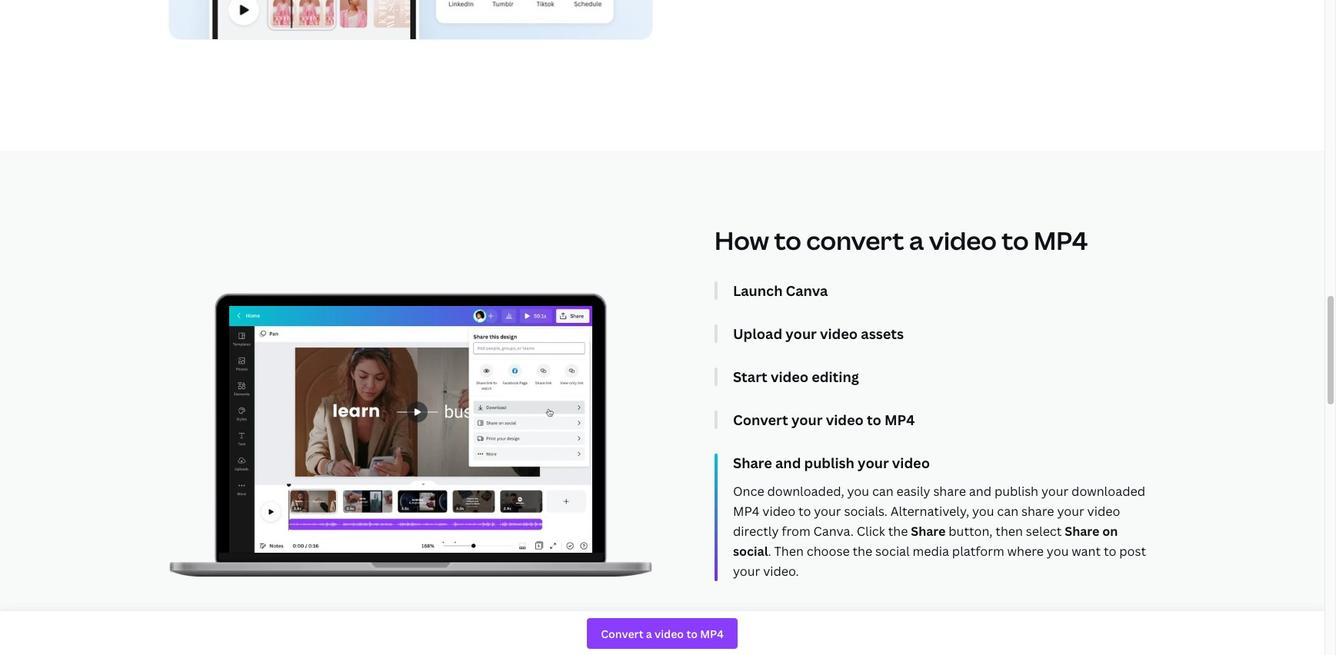 Task type: vqa. For each thing, say whether or not it's contained in the screenshot.
the right Share
yes



Task type: locate. For each thing, give the bounding box(es) containing it.
1 horizontal spatial mp4
[[885, 411, 915, 429]]

0 horizontal spatial the
[[853, 543, 873, 560]]

. then choose the social media platform where you want to post your video.
[[733, 543, 1147, 580]]

directly
[[733, 523, 779, 540]]

1 horizontal spatial social
[[876, 543, 910, 560]]

0 horizontal spatial share
[[934, 483, 967, 500]]

publish up downloaded,
[[805, 454, 855, 473]]

socials.
[[845, 503, 888, 520]]

post
[[1120, 543, 1147, 560]]

easily
[[897, 483, 931, 500]]

convert
[[733, 411, 789, 429]]

can up 'socials.'
[[873, 483, 894, 500]]

video up from
[[763, 503, 796, 520]]

video up editing
[[820, 325, 858, 343]]

you up share button, then select
[[973, 503, 995, 520]]

publish inside once downloaded, you can easily share and publish your downloaded mp4 video to your socials. alternatively, you can share your video directly from canva. click the
[[995, 483, 1039, 500]]

start video editing
[[733, 368, 859, 386]]

0 horizontal spatial social
[[733, 543, 768, 560]]

start
[[733, 368, 768, 386]]

your inside . then choose the social media platform where you want to post your video.
[[733, 563, 761, 580]]

0 horizontal spatial and
[[776, 454, 801, 473]]

the
[[889, 523, 908, 540], [853, 543, 873, 560]]

share up alternatively,
[[934, 483, 967, 500]]

share up select
[[1022, 503, 1055, 520]]

share down alternatively,
[[911, 523, 946, 540]]

0 horizontal spatial share
[[733, 454, 773, 473]]

and
[[776, 454, 801, 473], [970, 483, 992, 500]]

1 horizontal spatial publish
[[995, 483, 1039, 500]]

your
[[786, 325, 817, 343], [792, 411, 823, 429], [858, 454, 889, 473], [1042, 483, 1069, 500], [814, 503, 842, 520], [1058, 503, 1085, 520], [733, 563, 761, 580]]

to
[[775, 224, 802, 257], [1002, 224, 1029, 257], [867, 411, 882, 429], [799, 503, 811, 520], [1104, 543, 1117, 560]]

publish
[[805, 454, 855, 473], [995, 483, 1039, 500]]

the right click
[[889, 523, 908, 540]]

1 vertical spatial the
[[853, 543, 873, 560]]

mp4
[[1034, 224, 1088, 257], [885, 411, 915, 429], [733, 503, 760, 520]]

upload your video assets
[[733, 325, 904, 343]]

2 horizontal spatial mp4
[[1034, 224, 1088, 257]]

can
[[873, 483, 894, 500], [998, 503, 1019, 520]]

you up 'socials.'
[[848, 483, 870, 500]]

convert
[[807, 224, 905, 257]]

share
[[733, 454, 773, 473], [911, 523, 946, 540], [1065, 523, 1100, 540]]

start video editing button
[[733, 368, 1157, 386]]

video
[[929, 224, 997, 257], [820, 325, 858, 343], [771, 368, 809, 386], [826, 411, 864, 429], [893, 454, 930, 473], [763, 503, 796, 520], [1088, 503, 1121, 520]]

1 social from the left
[[733, 543, 768, 560]]

2 vertical spatial mp4
[[733, 503, 760, 520]]

can up then
[[998, 503, 1019, 520]]

1 vertical spatial publish
[[995, 483, 1039, 500]]

2 horizontal spatial you
[[1047, 543, 1069, 560]]

0 horizontal spatial publish
[[805, 454, 855, 473]]

2 horizontal spatial share
[[1065, 523, 1100, 540]]

once
[[733, 483, 765, 500]]

share
[[934, 483, 967, 500], [1022, 503, 1055, 520]]

2 vertical spatial you
[[1047, 543, 1069, 560]]

1 vertical spatial mp4
[[885, 411, 915, 429]]

launch canva
[[733, 282, 828, 300]]

you
[[848, 483, 870, 500], [973, 503, 995, 520], [1047, 543, 1069, 560]]

1 horizontal spatial you
[[973, 503, 995, 520]]

once downloaded, you can easily share and publish your downloaded mp4 video to your socials. alternatively, you can share your video directly from canva. click the
[[733, 483, 1146, 540]]

0 vertical spatial you
[[848, 483, 870, 500]]

share up once
[[733, 454, 773, 473]]

share for and
[[733, 454, 773, 473]]

platform
[[953, 543, 1005, 560]]

the down click
[[853, 543, 873, 560]]

1 vertical spatial you
[[973, 503, 995, 520]]

and up share button, then select
[[970, 483, 992, 500]]

0 vertical spatial mp4
[[1034, 224, 1088, 257]]

social down directly
[[733, 543, 768, 560]]

1 horizontal spatial share
[[911, 523, 946, 540]]

you down select
[[1047, 543, 1069, 560]]

1 vertical spatial share
[[1022, 503, 1055, 520]]

1 horizontal spatial and
[[970, 483, 992, 500]]

0 horizontal spatial can
[[873, 483, 894, 500]]

1 horizontal spatial can
[[998, 503, 1019, 520]]

0 horizontal spatial mp4
[[733, 503, 760, 520]]

canva.
[[814, 523, 854, 540]]

video right the start
[[771, 368, 809, 386]]

you inside . then choose the social media platform where you want to post your video.
[[1047, 543, 1069, 560]]

launch canva button
[[733, 282, 1157, 300]]

share inside share on social
[[1065, 523, 1100, 540]]

then
[[996, 523, 1023, 540]]

social down click
[[876, 543, 910, 560]]

editing
[[812, 368, 859, 386]]

video down editing
[[826, 411, 864, 429]]

share up want
[[1065, 523, 1100, 540]]

0 horizontal spatial you
[[848, 483, 870, 500]]

and up downloaded,
[[776, 454, 801, 473]]

publish up then
[[995, 483, 1039, 500]]

1 horizontal spatial the
[[889, 523, 908, 540]]

0 vertical spatial the
[[889, 523, 908, 540]]

on
[[1103, 523, 1118, 540]]

2 social from the left
[[876, 543, 910, 560]]

video.
[[764, 563, 799, 580]]

0 vertical spatial and
[[776, 454, 801, 473]]

how to convert a video to mp4
[[715, 224, 1088, 257]]

the inside once downloaded, you can easily share and publish your downloaded mp4 video to your socials. alternatively, you can share your video directly from canva. click the
[[889, 523, 908, 540]]

downloaded
[[1072, 483, 1146, 500]]

social
[[733, 543, 768, 560], [876, 543, 910, 560]]

1 vertical spatial and
[[970, 483, 992, 500]]

assets
[[861, 325, 904, 343]]

upload your video assets button
[[733, 325, 1157, 343]]



Task type: describe. For each thing, give the bounding box(es) containing it.
1 vertical spatial can
[[998, 503, 1019, 520]]

video down downloaded
[[1088, 503, 1121, 520]]

share button, then select
[[911, 523, 1065, 540]]

click
[[857, 523, 886, 540]]

share and publish your video button
[[733, 454, 1157, 473]]

a
[[910, 224, 924, 257]]

share on social
[[733, 523, 1118, 560]]

social inside share on social
[[733, 543, 768, 560]]

button,
[[949, 523, 993, 540]]

to inside . then choose the social media platform where you want to post your video.
[[1104, 543, 1117, 560]]

media
[[913, 543, 950, 560]]

1 horizontal spatial share
[[1022, 503, 1055, 520]]

.
[[768, 543, 772, 560]]

to inside once downloaded, you can easily share and publish your downloaded mp4 video to your socials. alternatively, you can share your video directly from canva. click the
[[799, 503, 811, 520]]

mp4 inside once downloaded, you can easily share and publish your downloaded mp4 video to your socials. alternatively, you can share your video directly from canva. click the
[[733, 503, 760, 520]]

alternatively,
[[891, 503, 970, 520]]

convert your video to mp4
[[733, 411, 915, 429]]

share for on
[[1065, 523, 1100, 540]]

convert your video to mp4 button
[[733, 411, 1157, 429]]

0 vertical spatial share
[[934, 483, 967, 500]]

video right a
[[929, 224, 997, 257]]

0 vertical spatial publish
[[805, 454, 855, 473]]

select
[[1026, 523, 1062, 540]]

share for button,
[[911, 523, 946, 540]]

how
[[715, 224, 770, 257]]

where
[[1008, 543, 1044, 560]]

video up easily
[[893, 454, 930, 473]]

the inside . then choose the social media platform where you want to post your video.
[[853, 543, 873, 560]]

upload
[[733, 325, 783, 343]]

choose
[[807, 543, 850, 560]]

then
[[775, 543, 804, 560]]

from
[[782, 523, 811, 540]]

0 vertical spatial can
[[873, 483, 894, 500]]

social inside . then choose the social media platform where you want to post your video.
[[876, 543, 910, 560]]

launch
[[733, 282, 783, 300]]

canva
[[786, 282, 828, 300]]

share and publish your video
[[733, 454, 930, 473]]

want
[[1072, 543, 1101, 560]]

how to convert a video to mp4 image
[[229, 306, 593, 553]]

and inside once downloaded, you can easily share and publish your downloaded mp4 video to your socials. alternatively, you can share your video directly from canva. click the
[[970, 483, 992, 500]]

downloaded,
[[768, 483, 845, 500]]



